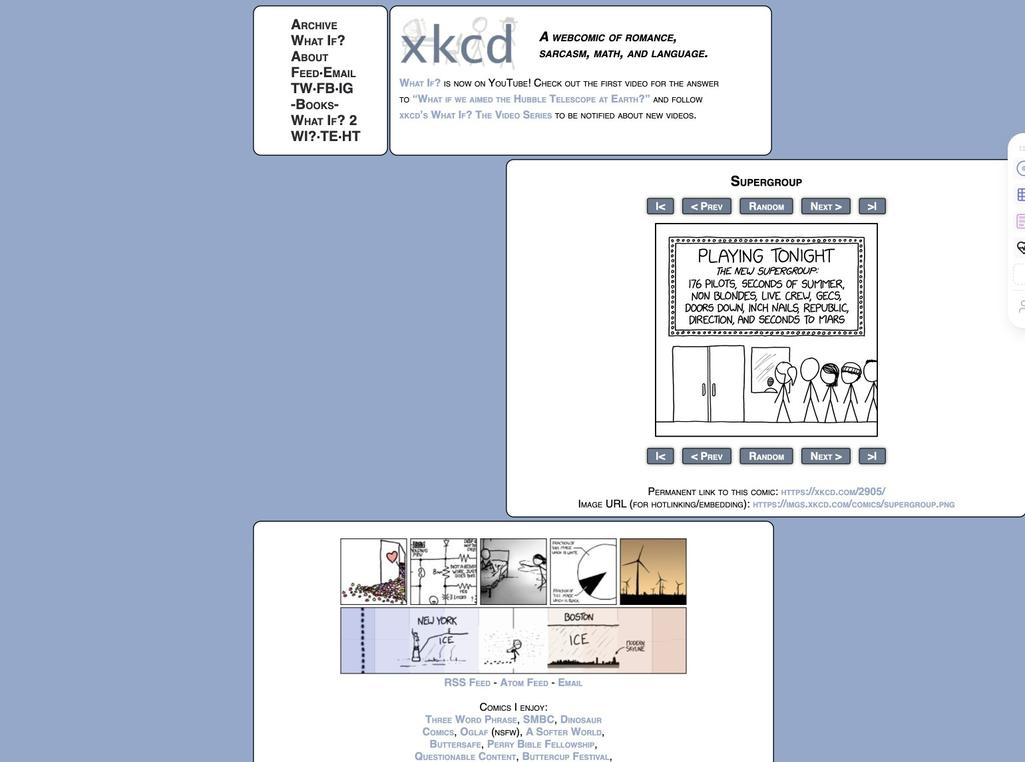 Task type: describe. For each thing, give the bounding box(es) containing it.
earth temperature timeline image
[[341, 608, 687, 674]]

supergroup image
[[655, 223, 878, 437]]



Task type: locate. For each thing, give the bounding box(es) containing it.
xkcd.com logo image
[[400, 15, 523, 71]]

selected comics image
[[341, 539, 687, 605]]



